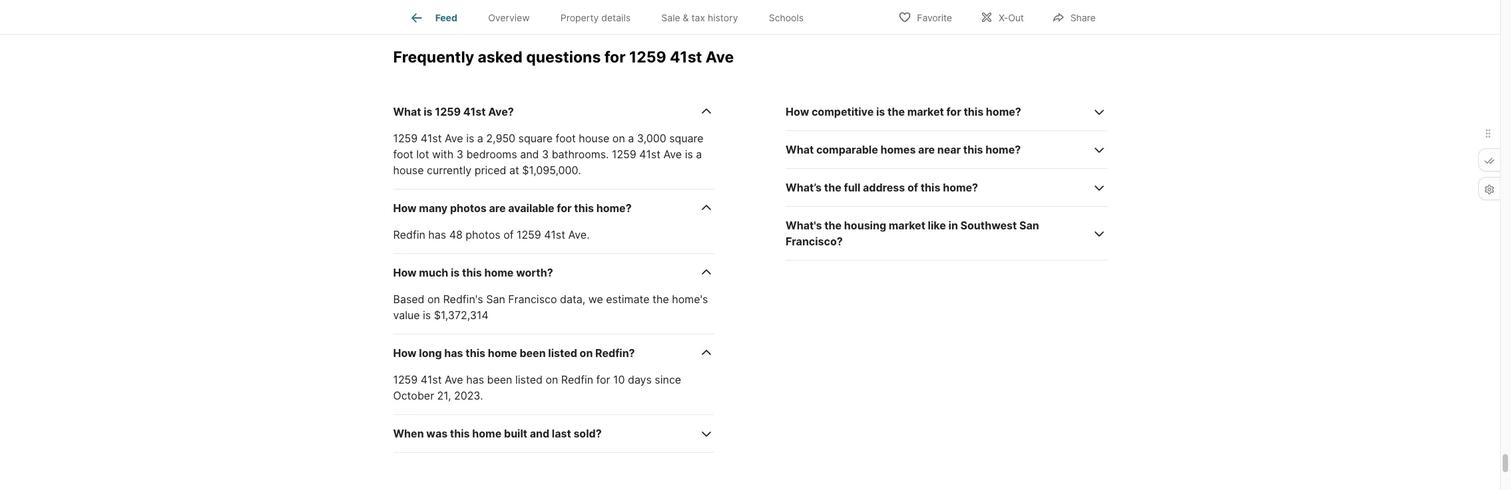 Task type: describe. For each thing, give the bounding box(es) containing it.
when was this home built and last sold?
[[393, 428, 602, 441]]

frequently
[[393, 48, 474, 66]]

redfin?
[[595, 347, 635, 360]]

full
[[844, 181, 861, 195]]

this down $1,372,314
[[466, 347, 485, 360]]

share
[[1071, 12, 1096, 23]]

property
[[561, 12, 599, 23]]

property details tab
[[545, 2, 646, 34]]

1 vertical spatial photos
[[466, 229, 501, 242]]

and inside 1259 41st ave is a 2,950 square foot house on a 3,000 square foot lot with 3 bedrooms and 3 bathrooms.
[[520, 148, 539, 161]]

feed link
[[409, 10, 457, 26]]

how for how much is this home worth?
[[393, 267, 417, 280]]

2 vertical spatial home
[[472, 428, 502, 441]]

tax
[[692, 12, 705, 23]]

bedrooms
[[466, 148, 517, 161]]

0 vertical spatial redfin
[[393, 229, 425, 242]]

ave for 1259 41st ave is a 2,950 square foot house on a 3,000 square foot lot with 3 bedrooms and 3 bathrooms.
[[445, 132, 463, 145]]

ave.
[[568, 229, 590, 242]]

bathrooms.
[[552, 148, 609, 161]]

out
[[1008, 12, 1024, 23]]

ave down the history
[[706, 48, 734, 66]]

what for what is 1259 41st ave?
[[393, 105, 421, 119]]

lot
[[416, 148, 429, 161]]

ave?
[[488, 105, 514, 119]]

built
[[504, 428, 527, 441]]

questions
[[526, 48, 601, 66]]

the inside based on redfin's san francisco data, we estimate the home's value is $1,372,314
[[653, 293, 669, 307]]

frequently asked questions for 1259 41st ave
[[393, 48, 734, 66]]

0 horizontal spatial foot
[[393, 148, 413, 161]]

how much is this home worth?
[[393, 267, 553, 280]]

competitive
[[812, 105, 874, 119]]

market inside what's the housing market like in southwest san francisco?
[[889, 219, 926, 233]]

41st inside 1259 41st ave has been listed on redfin for 10 days since october 21, 2023.
[[421, 374, 442, 387]]

$1,095,000.
[[522, 164, 581, 177]]

what comparable homes are near this home?
[[786, 143, 1021, 157]]

21,
[[437, 390, 451, 403]]

long
[[419, 347, 442, 360]]

how competitive is the market for this home?
[[786, 105, 1021, 119]]

how for how long has this home been listed on redfin?
[[393, 347, 417, 360]]

2 square from the left
[[669, 132, 704, 145]]

2023.
[[454, 390, 483, 403]]

schools
[[769, 12, 804, 23]]

the inside what's the housing market like in southwest san francisco?
[[825, 219, 842, 233]]

1259 41st ave has been listed on redfin for 10 days since october 21, 2023.
[[393, 374, 681, 403]]

sale & tax history tab
[[646, 2, 754, 34]]

homes
[[881, 143, 916, 157]]

priced
[[475, 164, 506, 177]]

x-
[[999, 12, 1008, 23]]

was
[[426, 428, 448, 441]]

is inside "what is 1259 41st ave?" 'dropdown button'
[[424, 105, 433, 119]]

tab list containing feed
[[393, 0, 830, 34]]

estimate
[[606, 293, 650, 307]]

redfin inside 1259 41st ave has been listed on redfin for 10 days since october 21, 2023.
[[561, 374, 593, 387]]

ave for 1259 41st ave has been listed on redfin for 10 days since october 21, 2023.
[[445, 374, 463, 387]]

and inside dropdown button
[[530, 428, 549, 441]]

the up homes
[[888, 105, 905, 119]]

property details
[[561, 12, 631, 23]]

listed inside dropdown button
[[548, 347, 577, 360]]

this up ave.
[[574, 202, 594, 215]]

this inside dropdown button
[[462, 267, 482, 280]]

when was this home built and last sold? button
[[393, 416, 714, 454]]

how for how many photos are available for this home?
[[393, 202, 417, 215]]

the left the full
[[824, 181, 842, 195]]

sold?
[[574, 428, 602, 441]]

this right the near
[[964, 143, 983, 157]]

available
[[508, 202, 555, 215]]

like
[[928, 219, 946, 233]]

market inside dropdown button
[[907, 105, 944, 119]]

0 vertical spatial has
[[428, 229, 446, 242]]

what's
[[786, 181, 822, 195]]

1259 inside 'dropdown button'
[[435, 105, 461, 119]]

for down details
[[604, 48, 626, 66]]

41st inside 1259 41st ave is a house currently priced at $1,095,000.
[[640, 148, 661, 161]]

at
[[509, 164, 519, 177]]

sale
[[662, 12, 680, 23]]

how competitive is the market for this home? button
[[786, 93, 1107, 131]]

been inside dropdown button
[[520, 347, 546, 360]]

are for near
[[918, 143, 935, 157]]

based on redfin's san francisco data, we estimate the home's value is $1,372,314
[[393, 293, 708, 323]]

1259 inside 1259 41st ave has been listed on redfin for 10 days since october 21, 2023.
[[393, 374, 418, 387]]

data,
[[560, 293, 586, 307]]

much
[[419, 267, 448, 280]]

what comparable homes are near this home? button
[[786, 131, 1107, 169]]

what's the housing market like in southwest san francisco? button
[[786, 207, 1107, 261]]

address
[[863, 181, 905, 195]]

comparable
[[816, 143, 878, 157]]

how many photos are available for this home? button
[[393, 190, 714, 227]]

redfin has 48 photos of 1259 41st ave.
[[393, 229, 590, 242]]

this up like
[[921, 181, 941, 195]]

2 3 from the left
[[542, 148, 549, 161]]

1 square from the left
[[519, 132, 553, 145]]

asked
[[478, 48, 523, 66]]

on inside based on redfin's san francisco data, we estimate the home's value is $1,372,314
[[428, 293, 440, 307]]

for up ave.
[[557, 202, 572, 215]]

1259 inside 1259 41st ave is a house currently priced at $1,095,000.
[[612, 148, 637, 161]]



Task type: vqa. For each thing, say whether or not it's contained in the screenshot.
left 3
yes



Task type: locate. For each thing, give the bounding box(es) containing it.
0 vertical spatial are
[[918, 143, 935, 157]]

history
[[708, 12, 738, 23]]

1 horizontal spatial foot
[[556, 132, 576, 145]]

redfin's
[[443, 293, 483, 307]]

in
[[949, 219, 958, 233]]

with
[[432, 148, 454, 161]]

1 horizontal spatial what
[[786, 143, 814, 157]]

2,950
[[486, 132, 516, 145]]

redfin down many
[[393, 229, 425, 242]]

on inside 1259 41st ave is a 2,950 square foot house on a 3,000 square foot lot with 3 bedrooms and 3 bathrooms.
[[613, 132, 625, 145]]

48
[[449, 229, 463, 242]]

0 vertical spatial of
[[908, 181, 918, 195]]

a inside 1259 41st ave is a house currently priced at $1,095,000.
[[696, 148, 702, 161]]

feed
[[435, 12, 457, 23]]

1 horizontal spatial are
[[918, 143, 935, 157]]

is inside 'how much is this home worth?' dropdown button
[[451, 267, 460, 280]]

for
[[604, 48, 626, 66], [947, 105, 961, 119], [557, 202, 572, 215], [596, 374, 610, 387]]

41st left ave.
[[544, 229, 565, 242]]

home?
[[986, 105, 1021, 119], [986, 143, 1021, 157], [943, 181, 978, 195], [596, 202, 632, 215]]

are for available
[[489, 202, 506, 215]]

1 vertical spatial been
[[487, 374, 512, 387]]

are left the near
[[918, 143, 935, 157]]

on down how long has this home been listed on redfin? dropdown button
[[546, 374, 558, 387]]

housing
[[844, 219, 886, 233]]

41st
[[670, 48, 702, 66], [463, 105, 486, 119], [421, 132, 442, 145], [640, 148, 661, 161], [544, 229, 565, 242], [421, 374, 442, 387]]

near
[[938, 143, 961, 157]]

0 vertical spatial foot
[[556, 132, 576, 145]]

0 horizontal spatial san
[[486, 293, 505, 307]]

listed inside 1259 41st ave has been listed on redfin for 10 days since october 21, 2023.
[[515, 374, 543, 387]]

0 horizontal spatial of
[[504, 229, 514, 242]]

1 horizontal spatial 3
[[542, 148, 549, 161]]

redfin down how long has this home been listed on redfin? dropdown button
[[561, 374, 593, 387]]

how long has this home been listed on redfin?
[[393, 347, 635, 360]]

1 vertical spatial foot
[[393, 148, 413, 161]]

foot up bathrooms.
[[556, 132, 576, 145]]

home left worth?
[[484, 267, 514, 280]]

how long has this home been listed on redfin? button
[[393, 335, 714, 372]]

is inside 1259 41st ave is a house currently priced at $1,095,000.
[[685, 148, 693, 161]]

many
[[419, 202, 448, 215]]

1 horizontal spatial redfin
[[561, 374, 593, 387]]

what is 1259 41st ave? button
[[393, 93, 714, 131]]

on inside 1259 41st ave has been listed on redfin for 10 days since october 21, 2023.
[[546, 374, 558, 387]]

1 vertical spatial of
[[504, 229, 514, 242]]

san right southwest
[[1020, 219, 1039, 233]]

1 horizontal spatial listed
[[548, 347, 577, 360]]

what is 1259 41st ave?
[[393, 105, 514, 119]]

0 horizontal spatial house
[[393, 164, 424, 177]]

and
[[520, 148, 539, 161], [530, 428, 549, 441]]

home left built
[[472, 428, 502, 441]]

1 vertical spatial san
[[486, 293, 505, 307]]

how many photos are available for this home?
[[393, 202, 632, 215]]

home up 1259 41st ave has been listed on redfin for 10 days since october 21, 2023.
[[488, 347, 517, 360]]

what's the full address of this home? button
[[786, 169, 1107, 207]]

0 vertical spatial and
[[520, 148, 539, 161]]

favorite button
[[887, 3, 964, 30]]

square up 1259 41st ave is a house currently priced at $1,095,000.
[[519, 132, 553, 145]]

house inside 1259 41st ave is a 2,950 square foot house on a 3,000 square foot lot with 3 bedrooms and 3 bathrooms.
[[579, 132, 610, 145]]

0 vertical spatial home
[[484, 267, 514, 280]]

how left competitive
[[786, 105, 809, 119]]

0 horizontal spatial are
[[489, 202, 506, 215]]

3,000
[[637, 132, 666, 145]]

on right based
[[428, 293, 440, 307]]

0 horizontal spatial a
[[477, 132, 483, 145]]

3 right with
[[457, 148, 463, 161]]

1259 up lot
[[393, 132, 418, 145]]

1 horizontal spatial san
[[1020, 219, 1039, 233]]

0 vertical spatial been
[[520, 347, 546, 360]]

the
[[888, 105, 905, 119], [824, 181, 842, 195], [825, 219, 842, 233], [653, 293, 669, 307]]

1259 up october
[[393, 374, 418, 387]]

the left 'home's'
[[653, 293, 669, 307]]

ave inside 1259 41st ave has been listed on redfin for 10 days since october 21, 2023.
[[445, 374, 463, 387]]

3
[[457, 148, 463, 161], [542, 148, 549, 161]]

photos inside dropdown button
[[450, 202, 487, 215]]

details
[[602, 12, 631, 23]]

this right was
[[450, 428, 470, 441]]

and left last
[[530, 428, 549, 441]]

0 vertical spatial what
[[393, 105, 421, 119]]

been inside 1259 41st ave has been listed on redfin for 10 days since october 21, 2023.
[[487, 374, 512, 387]]

house
[[579, 132, 610, 145], [393, 164, 424, 177]]

square right 3,000
[[669, 132, 704, 145]]

listed down how long has this home been listed on redfin?
[[515, 374, 543, 387]]

has inside dropdown button
[[444, 347, 463, 360]]

of down how many photos are available for this home?
[[504, 229, 514, 242]]

1 vertical spatial market
[[889, 219, 926, 233]]

1 vertical spatial and
[[530, 428, 549, 441]]

1 vertical spatial listed
[[515, 374, 543, 387]]

x-out
[[999, 12, 1024, 23]]

0 horizontal spatial 3
[[457, 148, 463, 161]]

sale & tax history
[[662, 12, 738, 23]]

and up $1,095,000.
[[520, 148, 539, 161]]

1 horizontal spatial a
[[628, 132, 634, 145]]

how up based
[[393, 267, 417, 280]]

for inside 1259 41st ave has been listed on redfin for 10 days since october 21, 2023.
[[596, 374, 610, 387]]

since
[[655, 374, 681, 387]]

1 3 from the left
[[457, 148, 463, 161]]

1259 41st ave is a 2,950 square foot house on a 3,000 square foot lot with 3 bedrooms and 3 bathrooms.
[[393, 132, 704, 161]]

0 horizontal spatial been
[[487, 374, 512, 387]]

3 up $1,095,000.
[[542, 148, 549, 161]]

what's the full address of this home?
[[786, 181, 978, 195]]

a for 1259 41st ave is a house currently priced at $1,095,000.
[[696, 148, 702, 161]]

how
[[786, 105, 809, 119], [393, 202, 417, 215], [393, 267, 417, 280], [393, 347, 417, 360]]

of for this
[[908, 181, 918, 195]]

1259 41st ave is a house currently priced at $1,095,000.
[[393, 148, 702, 177]]

41st inside 1259 41st ave is a 2,950 square foot house on a 3,000 square foot lot with 3 bedrooms and 3 bathrooms.
[[421, 132, 442, 145]]

has inside 1259 41st ave has been listed on redfin for 10 days since october 21, 2023.
[[466, 374, 484, 387]]

0 horizontal spatial square
[[519, 132, 553, 145]]

san right redfin's
[[486, 293, 505, 307]]

the up francisco?
[[825, 219, 842, 233]]

this up what comparable homes are near this home? dropdown button
[[964, 105, 984, 119]]

of for 1259
[[504, 229, 514, 242]]

are up redfin has 48 photos of 1259 41st ave.
[[489, 202, 506, 215]]

san inside what's the housing market like in southwest san francisco?
[[1020, 219, 1039, 233]]

house up bathrooms.
[[579, 132, 610, 145]]

overview tab
[[473, 2, 545, 34]]

41st down &
[[670, 48, 702, 66]]

for up the near
[[947, 105, 961, 119]]

0 vertical spatial listed
[[548, 347, 577, 360]]

0 horizontal spatial redfin
[[393, 229, 425, 242]]

41st down 3,000
[[640, 148, 661, 161]]

of
[[908, 181, 918, 195], [504, 229, 514, 242]]

share button
[[1041, 3, 1107, 30]]

on left redfin?
[[580, 347, 593, 360]]

francisco
[[508, 293, 557, 307]]

photos up 48 in the top of the page
[[450, 202, 487, 215]]

1259 right bathrooms.
[[612, 148, 637, 161]]

ave inside 1259 41st ave is a 2,950 square foot house on a 3,000 square foot lot with 3 bedrooms and 3 bathrooms.
[[445, 132, 463, 145]]

1 horizontal spatial of
[[908, 181, 918, 195]]

home inside dropdown button
[[484, 267, 514, 280]]

overview
[[488, 12, 530, 23]]

what's
[[786, 219, 822, 233]]

1 vertical spatial has
[[444, 347, 463, 360]]

a
[[477, 132, 483, 145], [628, 132, 634, 145], [696, 148, 702, 161]]

1 vertical spatial redfin
[[561, 374, 593, 387]]

is inside how competitive is the market for this home? dropdown button
[[876, 105, 885, 119]]

home for worth?
[[484, 267, 514, 280]]

1259 inside 1259 41st ave is a 2,950 square foot house on a 3,000 square foot lot with 3 bedrooms and 3 bathrooms.
[[393, 132, 418, 145]]

value
[[393, 309, 420, 323]]

41st up lot
[[421, 132, 442, 145]]

has right long
[[444, 347, 463, 360]]

41st inside 'dropdown button'
[[463, 105, 486, 119]]

1 vertical spatial are
[[489, 202, 506, 215]]

how left long
[[393, 347, 417, 360]]

of right the address
[[908, 181, 918, 195]]

0 vertical spatial photos
[[450, 202, 487, 215]]

41st up 21,
[[421, 374, 442, 387]]

how for how competitive is the market for this home?
[[786, 105, 809, 119]]

1 horizontal spatial house
[[579, 132, 610, 145]]

0 horizontal spatial what
[[393, 105, 421, 119]]

market
[[907, 105, 944, 119], [889, 219, 926, 233]]

has up 2023.
[[466, 374, 484, 387]]

on inside how long has this home been listed on redfin? dropdown button
[[580, 347, 593, 360]]

market left like
[[889, 219, 926, 233]]

this
[[964, 105, 984, 119], [964, 143, 983, 157], [921, 181, 941, 195], [574, 202, 594, 215], [462, 267, 482, 280], [466, 347, 485, 360], [450, 428, 470, 441]]

home's
[[672, 293, 708, 307]]

what for what comparable homes are near this home?
[[786, 143, 814, 157]]

what up what's
[[786, 143, 814, 157]]

days
[[628, 374, 652, 387]]

41st left ave?
[[463, 105, 486, 119]]

1 vertical spatial house
[[393, 164, 424, 177]]

based
[[393, 293, 425, 307]]

on left 3,000
[[613, 132, 625, 145]]

1 vertical spatial home
[[488, 347, 517, 360]]

home for been
[[488, 347, 517, 360]]

worth?
[[516, 267, 553, 280]]

photos right 48 in the top of the page
[[466, 229, 501, 242]]

last
[[552, 428, 571, 441]]

has
[[428, 229, 446, 242], [444, 347, 463, 360], [466, 374, 484, 387]]

x-out button
[[969, 3, 1035, 30]]

of inside what's the full address of this home? dropdown button
[[908, 181, 918, 195]]

how inside dropdown button
[[393, 267, 417, 280]]

southwest
[[961, 219, 1017, 233]]

what inside 'dropdown button'
[[393, 105, 421, 119]]

1259 down 'available'
[[517, 229, 541, 242]]

is inside 1259 41st ave is a 2,950 square foot house on a 3,000 square foot lot with 3 bedrooms and 3 bathrooms.
[[466, 132, 474, 145]]

has left 48 in the top of the page
[[428, 229, 446, 242]]

currently
[[427, 164, 472, 177]]

what up lot
[[393, 105, 421, 119]]

san inside based on redfin's san francisco data, we estimate the home's value is $1,372,314
[[486, 293, 505, 307]]

listed up 1259 41st ave has been listed on redfin for 10 days since october 21, 2023.
[[548, 347, 577, 360]]

for left 10
[[596, 374, 610, 387]]

this up redfin's
[[462, 267, 482, 280]]

$1,372,314
[[434, 309, 489, 323]]

ave for 1259 41st ave is a house currently priced at $1,095,000.
[[664, 148, 682, 161]]

been down how long has this home been listed on redfin?
[[487, 374, 512, 387]]

when
[[393, 428, 424, 441]]

1259 up with
[[435, 105, 461, 119]]

listed
[[548, 347, 577, 360], [515, 374, 543, 387]]

a for 1259 41st ave is a 2,950 square foot house on a 3,000 square foot lot with 3 bedrooms and 3 bathrooms.
[[477, 132, 483, 145]]

foot
[[556, 132, 576, 145], [393, 148, 413, 161]]

we
[[589, 293, 603, 307]]

what inside dropdown button
[[786, 143, 814, 157]]

francisco?
[[786, 235, 843, 249]]

ave up with
[[445, 132, 463, 145]]

2 horizontal spatial a
[[696, 148, 702, 161]]

0 horizontal spatial listed
[[515, 374, 543, 387]]

on
[[613, 132, 625, 145], [428, 293, 440, 307], [580, 347, 593, 360], [546, 374, 558, 387]]

house down lot
[[393, 164, 424, 177]]

is inside based on redfin's san francisco data, we estimate the home's value is $1,372,314
[[423, 309, 431, 323]]

2 vertical spatial has
[[466, 374, 484, 387]]

foot left lot
[[393, 148, 413, 161]]

10
[[613, 374, 625, 387]]

ave down 3,000
[[664, 148, 682, 161]]

what
[[393, 105, 421, 119], [786, 143, 814, 157]]

photos
[[450, 202, 487, 215], [466, 229, 501, 242]]

0 vertical spatial san
[[1020, 219, 1039, 233]]

favorite
[[917, 12, 952, 23]]

market up what comparable homes are near this home? dropdown button
[[907, 105, 944, 119]]

1 horizontal spatial been
[[520, 347, 546, 360]]

schools tab
[[754, 2, 819, 34]]

0 vertical spatial house
[[579, 132, 610, 145]]

0 vertical spatial market
[[907, 105, 944, 119]]

&
[[683, 12, 689, 23]]

ave inside 1259 41st ave is a house currently priced at $1,095,000.
[[664, 148, 682, 161]]

1 horizontal spatial square
[[669, 132, 704, 145]]

1 vertical spatial what
[[786, 143, 814, 157]]

been up 1259 41st ave has been listed on redfin for 10 days since october 21, 2023.
[[520, 347, 546, 360]]

house inside 1259 41st ave is a house currently priced at $1,095,000.
[[393, 164, 424, 177]]

san
[[1020, 219, 1039, 233], [486, 293, 505, 307]]

how left many
[[393, 202, 417, 215]]

1259 down sale
[[629, 48, 666, 66]]

how much is this home worth? button
[[393, 255, 714, 292]]

ave up 21,
[[445, 374, 463, 387]]

tab list
[[393, 0, 830, 34]]

october
[[393, 390, 434, 403]]

redfin
[[393, 229, 425, 242], [561, 374, 593, 387]]

what's the housing market like in southwest san francisco?
[[786, 219, 1039, 249]]



